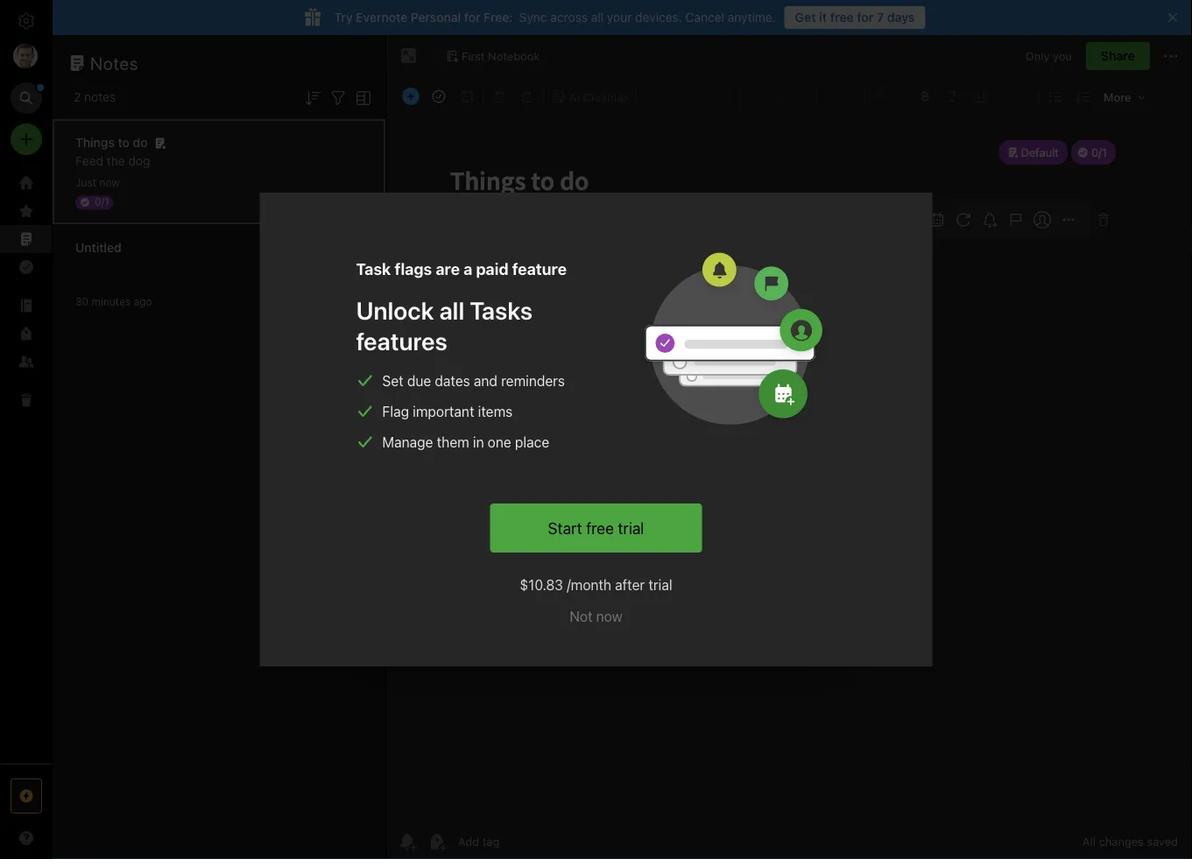 Task type: describe. For each thing, give the bounding box(es) containing it.
features
[[356, 327, 448, 356]]

notebook
[[488, 49, 540, 62]]

heading level image
[[639, 84, 729, 109]]

now for just now
[[99, 177, 120, 189]]

hours
[[493, 406, 525, 421]]

$10.83 /month after trial
[[520, 577, 673, 594]]

task flags are a paid feature
[[356, 259, 567, 278]]

items
[[478, 404, 513, 420]]

more image
[[1098, 84, 1152, 109]]

days
[[887, 10, 915, 25]]

free inside button
[[831, 10, 854, 25]]

things to do
[[75, 135, 148, 150]]

to
[[118, 135, 130, 150]]

notes
[[90, 53, 139, 73]]

important
[[413, 404, 475, 420]]

unlock
[[356, 296, 434, 325]]

tomorrow button
[[444, 359, 520, 382]]

sync
[[519, 10, 547, 25]]

all
[[1083, 836, 1096, 849]]

your
[[607, 10, 632, 25]]

Note Editor text field
[[386, 119, 1193, 824]]

in 4 hours button
[[459, 403, 535, 425]]

free:
[[484, 10, 513, 25]]

first notebook
[[462, 49, 540, 62]]

2
[[74, 90, 81, 104]]

start free trial button
[[490, 504, 702, 553]]

only you
[[1026, 49, 1073, 62]]

task
[[356, 259, 391, 278]]

dates
[[435, 373, 470, 390]]

all inside unlock all tasks features
[[439, 296, 465, 325]]

notes
[[84, 90, 116, 104]]

are
[[436, 259, 460, 278]]

upgrade image
[[16, 786, 37, 807]]

paid
[[476, 259, 509, 278]]

evernote
[[356, 10, 408, 25]]

flag important items
[[383, 404, 513, 420]]

things
[[75, 135, 115, 150]]

trial inside "start free trial" button
[[618, 519, 644, 538]]

tasks
[[470, 296, 533, 325]]

add a reminder image
[[397, 832, 418, 853]]

across
[[551, 10, 588, 25]]

first
[[462, 49, 485, 62]]

note window element
[[386, 35, 1193, 860]]

just
[[75, 177, 96, 189]]

devices.
[[635, 10, 682, 25]]

get it free for 7 days
[[795, 10, 915, 25]]

personal
[[411, 10, 461, 25]]

in 1 hour
[[394, 406, 442, 421]]

not now
[[570, 609, 623, 625]]

settings image
[[16, 11, 37, 32]]

30 minutes ago
[[75, 296, 152, 308]]

try
[[334, 10, 353, 25]]

try evernote personal for free: sync across all your devices. cancel anytime.
[[334, 10, 776, 25]]

home image
[[16, 173, 37, 194]]

feed
[[75, 154, 103, 168]]

4
[[482, 406, 490, 421]]

ago
[[134, 296, 152, 308]]

in for in 1 hour
[[394, 406, 404, 421]]

feed the dog
[[75, 154, 150, 168]]

now for not now
[[597, 609, 623, 625]]

$10.83
[[520, 577, 563, 594]]

them
[[437, 434, 469, 451]]

in 1 hour button
[[384, 403, 452, 425]]

1 horizontal spatial all
[[591, 10, 604, 25]]

one
[[488, 434, 512, 451]]

in 4 hours
[[468, 406, 525, 421]]



Task type: vqa. For each thing, say whether or not it's contained in the screenshot.
Bulleted list image
no



Task type: locate. For each thing, give the bounding box(es) containing it.
font family image
[[733, 84, 815, 109]]

font size image
[[819, 84, 863, 109]]

task image
[[427, 84, 451, 109]]

for
[[464, 10, 481, 25], [857, 10, 874, 25]]

unlock all tasks features
[[356, 296, 533, 356]]

in inside button
[[394, 406, 404, 421]]

1 horizontal spatial trial
[[649, 577, 673, 594]]

reminders
[[501, 373, 565, 390]]

7
[[877, 10, 884, 25]]

1 vertical spatial all
[[439, 296, 465, 325]]

tomorrow
[[454, 362, 511, 377]]

first notebook button
[[440, 44, 546, 68]]

start free trial
[[548, 519, 644, 538]]

untitled
[[75, 241, 122, 255]]

free right start
[[586, 519, 614, 538]]

just now
[[75, 177, 120, 189]]

1 horizontal spatial for
[[857, 10, 874, 25]]

saved
[[1147, 836, 1179, 849]]

repeat button
[[608, 359, 680, 382]]

after
[[615, 577, 645, 594]]

minutes
[[92, 296, 131, 308]]

0 horizontal spatial in
[[394, 406, 404, 421]]

2 in from the left
[[468, 406, 479, 421]]

anytime.
[[728, 10, 776, 25]]

the
[[107, 154, 125, 168]]

1 vertical spatial free
[[586, 519, 614, 538]]

in left 1
[[394, 406, 404, 421]]

do
[[133, 135, 148, 150]]

trial
[[618, 519, 644, 538], [649, 577, 673, 594]]

free right the 'it'
[[831, 10, 854, 25]]

flag
[[383, 404, 409, 420]]

cancel
[[686, 10, 725, 25]]

now inside not now link
[[597, 609, 623, 625]]

expand note image
[[399, 46, 420, 67]]

today button
[[384, 359, 437, 382]]

all left your
[[591, 10, 604, 25]]

trial right after
[[649, 577, 673, 594]]

tree
[[0, 169, 53, 763]]

for for free:
[[464, 10, 481, 25]]

set due dates and reminders
[[383, 373, 565, 390]]

add tag image
[[427, 832, 448, 853]]

in for in 4 hours
[[468, 406, 479, 421]]

all down are
[[439, 296, 465, 325]]

0/1
[[95, 196, 109, 208]]

1
[[407, 406, 413, 421]]

for for 7
[[857, 10, 874, 25]]

0 vertical spatial all
[[591, 10, 604, 25]]

1 for from the left
[[464, 10, 481, 25]]

for left "free:"
[[464, 10, 481, 25]]

and
[[474, 373, 498, 390]]

font color image
[[868, 84, 911, 109]]

insert image
[[398, 84, 424, 109]]

0 horizontal spatial free
[[586, 519, 614, 538]]

2 for from the left
[[857, 10, 874, 25]]

repeat
[[631, 362, 670, 377]]

you
[[1053, 49, 1073, 62]]

only
[[1026, 49, 1050, 62]]

changes
[[1099, 836, 1144, 849]]

in inside button
[[468, 406, 479, 421]]

0 horizontal spatial all
[[439, 296, 465, 325]]

1 in from the left
[[394, 406, 404, 421]]

0 horizontal spatial trial
[[618, 519, 644, 538]]

1 horizontal spatial in
[[468, 406, 479, 421]]

1 vertical spatial trial
[[649, 577, 673, 594]]

it
[[819, 10, 827, 25]]

1 vertical spatial now
[[597, 609, 623, 625]]

1 horizontal spatial free
[[831, 10, 854, 25]]

manage them in one place
[[383, 434, 550, 451]]

get it free for 7 days button
[[785, 6, 926, 29]]

flags
[[395, 259, 432, 278]]

0 vertical spatial free
[[831, 10, 854, 25]]

today
[[394, 362, 428, 377]]

0 vertical spatial trial
[[618, 519, 644, 538]]

feature
[[512, 259, 567, 278]]

a
[[464, 259, 473, 278]]

set
[[383, 373, 404, 390]]

2 notes
[[74, 90, 116, 104]]

get
[[795, 10, 816, 25]]

all changes saved
[[1083, 836, 1179, 849]]

now
[[99, 177, 120, 189], [597, 609, 623, 625]]

in
[[473, 434, 484, 451]]

/month
[[567, 577, 612, 594]]

now right not
[[597, 609, 623, 625]]

30
[[75, 296, 89, 308]]

start
[[548, 519, 582, 538]]

not now link
[[570, 606, 623, 627]]

now up the 0/1
[[99, 177, 120, 189]]

all
[[591, 10, 604, 25], [439, 296, 465, 325]]

share button
[[1087, 42, 1151, 70]]

0 vertical spatial now
[[99, 177, 120, 189]]

in
[[394, 406, 404, 421], [468, 406, 479, 421]]

0 horizontal spatial now
[[99, 177, 120, 189]]

not
[[570, 609, 593, 625]]

due
[[407, 373, 431, 390]]

place
[[515, 434, 550, 451]]

dog
[[128, 154, 150, 168]]

free
[[831, 10, 854, 25], [586, 519, 614, 538]]

trial up after
[[618, 519, 644, 538]]

free inside button
[[586, 519, 614, 538]]

0 horizontal spatial for
[[464, 10, 481, 25]]

for inside button
[[857, 10, 874, 25]]

1 horizontal spatial now
[[597, 609, 623, 625]]

manage
[[383, 434, 433, 451]]

for left '7'
[[857, 10, 874, 25]]

hour
[[416, 406, 442, 421]]

in left the "4"
[[468, 406, 479, 421]]

share
[[1101, 49, 1136, 63]]



